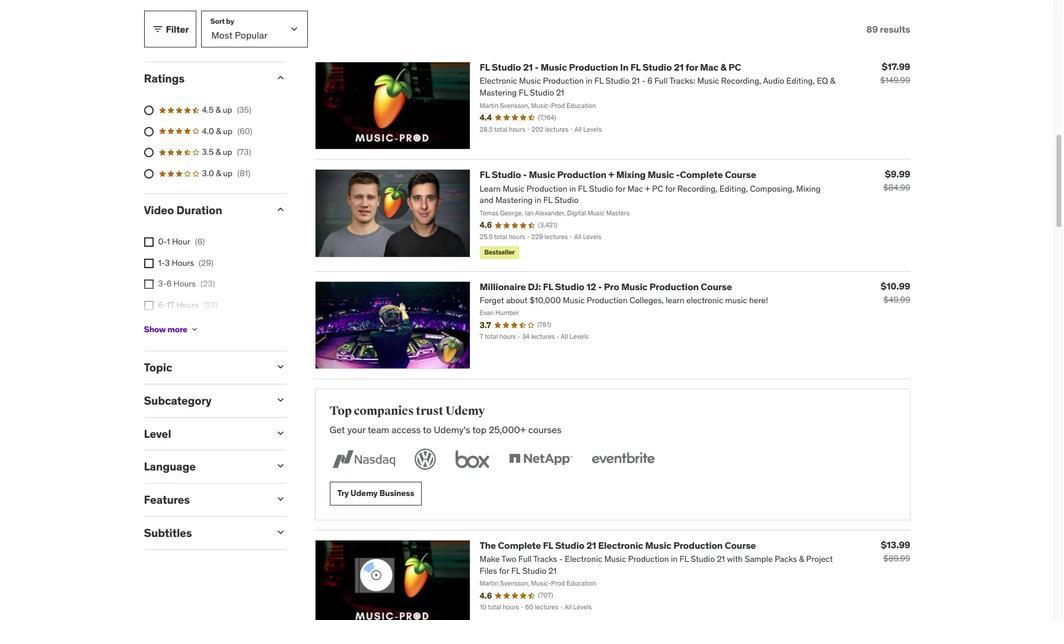 Task type: vqa. For each thing, say whether or not it's contained in the screenshot.
4.5 & up's up
yes



Task type: describe. For each thing, give the bounding box(es) containing it.
0 horizontal spatial complete
[[498, 540, 541, 551]]

fl studio 21 - music production in fl studio 21 for mac & pc
[[480, 61, 742, 73]]

access
[[392, 424, 421, 436]]

small image for subtitles
[[275, 527, 286, 539]]

$10.99
[[881, 280, 911, 292]]

xsmall image for 0-
[[144, 238, 153, 247]]

$9.99 $84.99
[[884, 168, 911, 193]]

89
[[867, 23, 879, 35]]

$9.99
[[886, 168, 911, 180]]

$17.99
[[882, 61, 911, 73]]

business
[[380, 488, 415, 499]]

nasdaq image
[[330, 446, 398, 472]]

video duration
[[144, 203, 222, 217]]

hours for 1-3 hours
[[172, 257, 194, 268]]

fl studio - music production + mixing music -complete course
[[480, 169, 757, 181]]

fl studio - music production + mixing music -complete course link
[[480, 169, 757, 181]]

small image for language
[[275, 460, 286, 472]]

in
[[621, 61, 629, 73]]

courses
[[529, 424, 562, 436]]

4.5
[[202, 104, 214, 115]]

25,000+
[[489, 424, 526, 436]]

hours right 17+ at the left bottom
[[173, 321, 196, 332]]

udemy inside 'top companies trust udemy get your team access to udemy's top 25,000+ courses'
[[446, 404, 485, 418]]

+
[[609, 169, 615, 181]]

1 horizontal spatial 21
[[587, 540, 597, 551]]

& for 3.5 & up (73)
[[216, 147, 221, 157]]

eventbrite image
[[589, 446, 658, 472]]

mac
[[701, 61, 719, 73]]

xsmall image inside show more button
[[190, 325, 199, 334]]

xsmall image for 1-
[[144, 259, 153, 268]]

small image for features
[[275, 494, 286, 505]]

topic button
[[144, 360, 265, 375]]

subtitles
[[144, 526, 192, 540]]

3-6 hours (23)
[[158, 279, 215, 289]]

$10.99 $49.99
[[881, 280, 911, 305]]

fl studio 21 - music production in fl studio 21 for mac & pc link
[[480, 61, 742, 73]]

try
[[338, 488, 349, 499]]

the
[[480, 540, 496, 551]]

small image for ratings
[[275, 72, 286, 84]]

17+
[[158, 321, 171, 332]]

hour
[[172, 236, 190, 247]]

topic
[[144, 360, 172, 375]]

to
[[423, 424, 432, 436]]

team
[[368, 424, 390, 436]]

$84.99
[[884, 182, 911, 193]]

$17.99 $149.99
[[881, 61, 911, 86]]

2 vertical spatial course
[[725, 540, 757, 551]]

millionaire
[[480, 281, 526, 292]]

the complete fl studio 21 electronic music production course
[[480, 540, 757, 551]]

pro
[[604, 281, 620, 292]]

your
[[348, 424, 366, 436]]

video duration button
[[144, 203, 265, 217]]

language button
[[144, 460, 265, 474]]

0 vertical spatial xsmall image
[[144, 301, 153, 310]]

dj:
[[528, 281, 541, 292]]

1-3 hours (29)
[[158, 257, 214, 268]]

level button
[[144, 427, 265, 441]]

6-
[[158, 300, 167, 310]]

subtitles button
[[144, 526, 265, 540]]

top companies trust udemy get your team access to udemy's top 25,000+ courses
[[330, 404, 562, 436]]

17
[[167, 300, 174, 310]]

millionaire dj: fl studio 12 - pro music production course
[[480, 281, 733, 292]]

show more button
[[144, 318, 199, 341]]

(6)
[[195, 236, 205, 247]]

& for 4.5 & up (35)
[[216, 104, 221, 115]]

1
[[167, 236, 170, 247]]

2 horizontal spatial 21
[[674, 61, 684, 73]]

filter button
[[144, 11, 197, 48]]

ratings
[[144, 71, 185, 86]]

companies
[[354, 404, 414, 418]]

get
[[330, 424, 345, 436]]

0-1 hour (6)
[[158, 236, 205, 247]]

results
[[881, 23, 911, 35]]



Task type: locate. For each thing, give the bounding box(es) containing it.
up for 3.5 & up
[[223, 147, 232, 157]]

3-
[[158, 279, 167, 289]]

1 horizontal spatial complete
[[680, 169, 723, 181]]

xsmall image for 3-
[[144, 280, 153, 289]]

xsmall image left "1-" at left top
[[144, 259, 153, 268]]

&
[[721, 61, 727, 73], [216, 104, 221, 115], [216, 126, 221, 136], [216, 147, 221, 157], [216, 168, 221, 179]]

4.0
[[202, 126, 214, 136]]

filter
[[166, 23, 189, 35]]

udemy right try
[[351, 488, 378, 499]]

0 horizontal spatial udemy
[[351, 488, 378, 499]]

ratings button
[[144, 71, 265, 86]]

1 horizontal spatial xsmall image
[[190, 325, 199, 334]]

features
[[144, 493, 190, 507]]

3.0 & up (81)
[[202, 168, 250, 179]]

top
[[330, 404, 352, 418]]

$13.99 $89.99
[[881, 539, 911, 564]]

1 vertical spatial complete
[[498, 540, 541, 551]]

level
[[144, 427, 171, 441]]

(22)
[[203, 300, 218, 310]]

course
[[725, 169, 757, 181], [701, 281, 733, 292], [725, 540, 757, 551]]

0 vertical spatial course
[[725, 169, 757, 181]]

studio
[[492, 61, 521, 73], [643, 61, 672, 73], [492, 169, 521, 181], [555, 281, 585, 292], [555, 540, 585, 551]]

$49.99
[[884, 294, 911, 305]]

0 vertical spatial xsmall image
[[144, 238, 153, 247]]

mixing
[[617, 169, 646, 181]]

xsmall image left the 0-
[[144, 238, 153, 247]]

small image for topic
[[275, 361, 286, 373]]

3.5 & up (73)
[[202, 147, 251, 157]]

netapp image
[[507, 446, 575, 472]]

small image
[[152, 23, 164, 35], [275, 72, 286, 84], [275, 361, 286, 373], [275, 394, 286, 406], [275, 527, 286, 539]]

1 xsmall image from the top
[[144, 238, 153, 247]]

pc
[[729, 61, 742, 73]]

(29)
[[199, 257, 214, 268]]

fl
[[480, 61, 490, 73], [631, 61, 641, 73], [480, 169, 490, 181], [543, 281, 553, 292], [543, 540, 554, 551]]

0 horizontal spatial xsmall image
[[144, 301, 153, 310]]

3 small image from the top
[[275, 460, 286, 472]]

4 small image from the top
[[275, 494, 286, 505]]

(35)
[[237, 104, 252, 115]]

show
[[144, 324, 166, 335]]

17+ hours
[[158, 321, 196, 332]]

89 results status
[[867, 23, 911, 35]]

$149.99
[[881, 75, 911, 86]]

(23)
[[201, 279, 215, 289]]

try udemy business link
[[330, 482, 422, 506]]

(60)
[[237, 126, 253, 136]]

udemy's
[[434, 424, 471, 436]]

(73)
[[237, 147, 251, 157]]

& right 4.0
[[216, 126, 221, 136]]

xsmall image
[[144, 301, 153, 310], [190, 325, 199, 334]]

3.5
[[202, 147, 214, 157]]

small image
[[275, 204, 286, 216], [275, 427, 286, 439], [275, 460, 286, 472], [275, 494, 286, 505]]

electronic
[[599, 540, 644, 551]]

0 horizontal spatial 21
[[523, 61, 533, 73]]

show more
[[144, 324, 188, 335]]

1 horizontal spatial udemy
[[446, 404, 485, 418]]

2 xsmall image from the top
[[144, 259, 153, 268]]

& right "3.5"
[[216, 147, 221, 157]]

small image for level
[[275, 427, 286, 439]]

(81)
[[237, 168, 250, 179]]

up left (81)
[[223, 168, 233, 179]]

$13.99
[[881, 539, 911, 551]]

small image for subcategory
[[275, 394, 286, 406]]

3 xsmall image from the top
[[144, 280, 153, 289]]

music
[[541, 61, 567, 73], [529, 169, 556, 181], [648, 169, 675, 181], [622, 281, 648, 292], [646, 540, 672, 551]]

-
[[535, 61, 539, 73], [523, 169, 527, 181], [677, 169, 680, 181], [599, 281, 602, 292]]

12
[[587, 281, 597, 292]]

duration
[[176, 203, 222, 217]]

$89.99
[[884, 553, 911, 564]]

xsmall image left 6- at left
[[144, 301, 153, 310]]

4.0 & up (60)
[[202, 126, 253, 136]]

1 small image from the top
[[275, 204, 286, 216]]

udemy
[[446, 404, 485, 418], [351, 488, 378, 499]]

3.0
[[202, 168, 214, 179]]

udemy up the udemy's
[[446, 404, 485, 418]]

hours right 17
[[176, 300, 199, 310]]

subcategory
[[144, 394, 212, 408]]

1-
[[158, 257, 165, 268]]

box image
[[453, 446, 492, 472]]

1 vertical spatial xsmall image
[[190, 325, 199, 334]]

up for 3.0 & up
[[223, 168, 233, 179]]

& right 3.0 on the left top
[[216, 168, 221, 179]]

0 vertical spatial complete
[[680, 169, 723, 181]]

volkswagen image
[[412, 446, 438, 472]]

the complete fl studio 21 electronic music production course link
[[480, 540, 757, 551]]

0-
[[158, 236, 167, 247]]

21
[[523, 61, 533, 73], [674, 61, 684, 73], [587, 540, 597, 551]]

6
[[167, 279, 172, 289]]

subcategory button
[[144, 394, 265, 408]]

hours right 3
[[172, 257, 194, 268]]

millionaire dj: fl studio 12 - pro music production course link
[[480, 281, 733, 292]]

2 small image from the top
[[275, 427, 286, 439]]

xsmall image right more
[[190, 325, 199, 334]]

& for 3.0 & up (81)
[[216, 168, 221, 179]]

89 results
[[867, 23, 911, 35]]

video
[[144, 203, 174, 217]]

more
[[168, 324, 188, 335]]

hours for 6-17 hours
[[176, 300, 199, 310]]

& for 4.0 & up (60)
[[216, 126, 221, 136]]

try udemy business
[[338, 488, 415, 499]]

up left (60)
[[223, 126, 233, 136]]

3
[[165, 257, 170, 268]]

& left the pc
[[721, 61, 727, 73]]

xsmall image
[[144, 238, 153, 247], [144, 259, 153, 268], [144, 280, 153, 289]]

small image inside filter button
[[152, 23, 164, 35]]

& right 4.5
[[216, 104, 221, 115]]

2 vertical spatial xsmall image
[[144, 280, 153, 289]]

hours right the 6
[[174, 279, 196, 289]]

small image for video duration
[[275, 204, 286, 216]]

complete
[[680, 169, 723, 181], [498, 540, 541, 551]]

1 vertical spatial udemy
[[351, 488, 378, 499]]

top
[[473, 424, 487, 436]]

4.5 & up (35)
[[202, 104, 252, 115]]

trust
[[416, 404, 444, 418]]

up left "(35)"
[[223, 104, 232, 115]]

up for 4.0 & up
[[223, 126, 233, 136]]

up left (73)
[[223, 147, 232, 157]]

1 vertical spatial xsmall image
[[144, 259, 153, 268]]

6-17 hours (22)
[[158, 300, 218, 310]]

for
[[686, 61, 699, 73]]

xsmall image left 3-
[[144, 280, 153, 289]]

0 vertical spatial udemy
[[446, 404, 485, 418]]

1 vertical spatial course
[[701, 281, 733, 292]]

hours for 3-6 hours
[[174, 279, 196, 289]]

up
[[223, 104, 232, 115], [223, 126, 233, 136], [223, 147, 232, 157], [223, 168, 233, 179]]

up for 4.5 & up
[[223, 104, 232, 115]]



